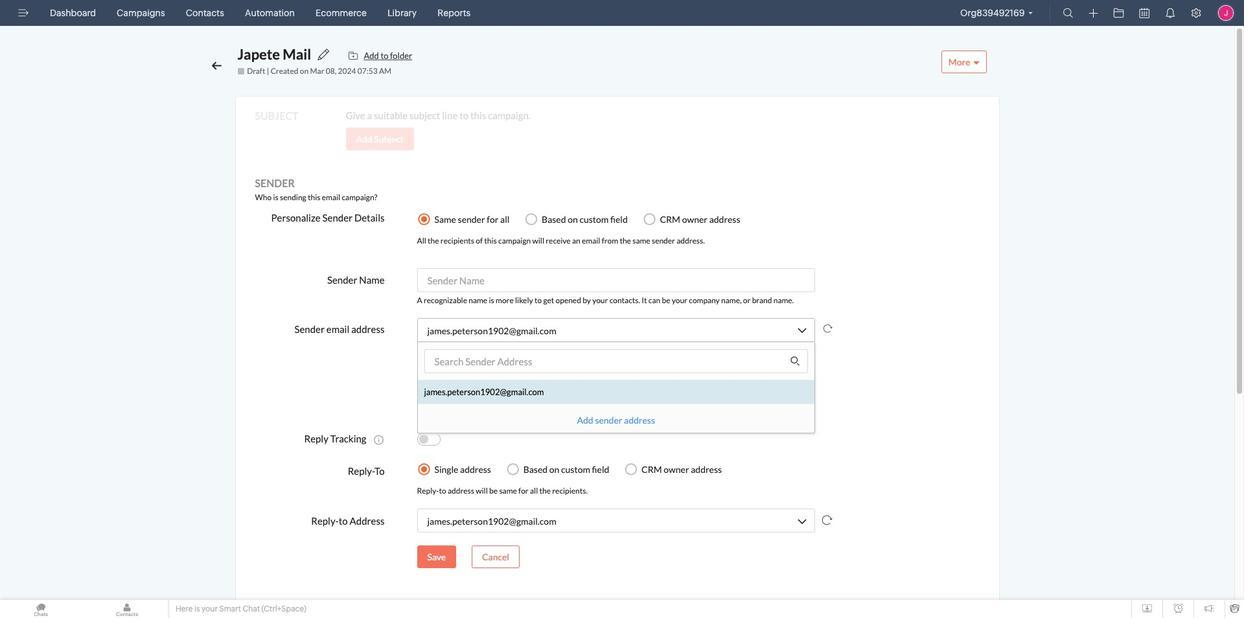 Task type: describe. For each thing, give the bounding box(es) containing it.
is
[[194, 605, 200, 614]]

library link
[[382, 0, 422, 26]]

ecommerce link
[[310, 0, 372, 26]]

contacts link
[[181, 0, 229, 26]]

here
[[176, 605, 193, 614]]

reports link
[[432, 0, 476, 26]]

calendar image
[[1140, 8, 1150, 18]]

campaigns
[[117, 8, 165, 18]]

ecommerce
[[316, 8, 367, 18]]

(ctrl+space)
[[262, 605, 306, 614]]

chats image
[[0, 600, 82, 618]]

smart
[[219, 605, 241, 614]]



Task type: vqa. For each thing, say whether or not it's contained in the screenshot.
Automation link
yes



Task type: locate. For each thing, give the bounding box(es) containing it.
campaigns link
[[112, 0, 170, 26]]

your
[[202, 605, 218, 614]]

library
[[388, 8, 417, 18]]

org839492169
[[961, 8, 1025, 18]]

automation
[[245, 8, 295, 18]]

quick actions image
[[1089, 8, 1098, 18]]

dashboard
[[50, 8, 96, 18]]

contacts
[[186, 8, 224, 18]]

automation link
[[240, 0, 300, 26]]

search image
[[1063, 8, 1074, 18]]

chat
[[243, 605, 260, 614]]

folder image
[[1114, 8, 1124, 18]]

notifications image
[[1165, 8, 1176, 18]]

configure settings image
[[1191, 8, 1202, 18]]

here is your smart chat (ctrl+space)
[[176, 605, 306, 614]]

dashboard link
[[45, 0, 101, 26]]

contacts image
[[86, 600, 168, 618]]

reports
[[438, 8, 471, 18]]



